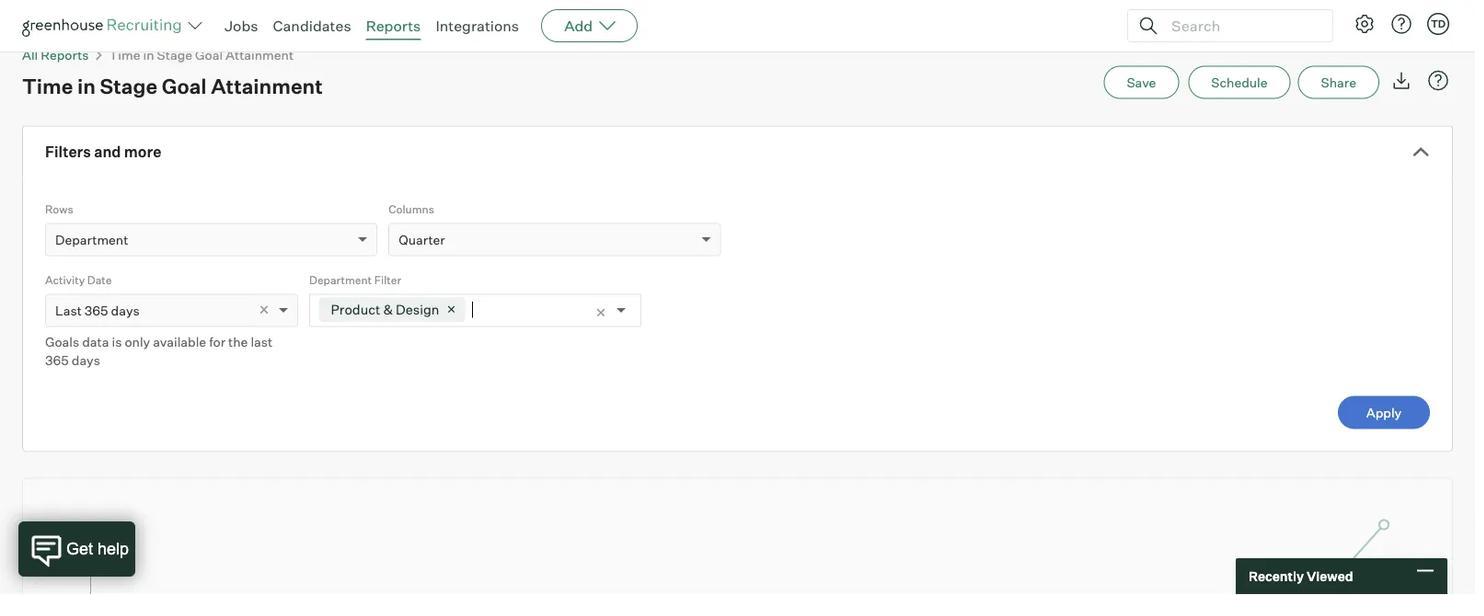 Task type: locate. For each thing, give the bounding box(es) containing it.
days up is
[[111, 303, 140, 319]]

schedule button
[[1189, 66, 1291, 100]]

1 horizontal spatial time
[[109, 47, 140, 63]]

design
[[396, 302, 439, 319]]

1 vertical spatial goal
[[162, 74, 207, 99]]

days
[[111, 303, 140, 319], [72, 353, 100, 369]]

more
[[124, 143, 161, 162]]

department
[[55, 232, 128, 248], [309, 274, 372, 287]]

0 vertical spatial time in stage goal attainment
[[109, 47, 294, 63]]

0 vertical spatial time
[[109, 47, 140, 63]]

goals
[[45, 334, 79, 350]]

all reports link
[[22, 47, 89, 63]]

filter
[[374, 274, 401, 287]]

in
[[143, 47, 154, 63], [77, 74, 96, 99]]

365
[[85, 303, 108, 319], [45, 353, 69, 369]]

1 vertical spatial time
[[22, 74, 73, 99]]

only
[[125, 334, 150, 350]]

product
[[331, 302, 380, 319]]

recently viewed
[[1249, 569, 1354, 585]]

1 vertical spatial 365
[[45, 353, 69, 369]]

save and schedule this report to revisit it! element
[[1104, 66, 1189, 100]]

days down data
[[72, 353, 100, 369]]

reports
[[366, 17, 421, 35], [41, 47, 89, 63]]

0 vertical spatial stage
[[157, 47, 192, 63]]

1 vertical spatial department
[[309, 274, 372, 287]]

reports right all
[[41, 47, 89, 63]]

department up the product
[[309, 274, 372, 287]]

in down all reports
[[77, 74, 96, 99]]

is
[[112, 334, 122, 350]]

viewed
[[1307, 569, 1354, 585]]

0 vertical spatial reports
[[366, 17, 421, 35]]

filters
[[45, 143, 91, 162]]

time in stage goal attainment
[[109, 47, 294, 63], [22, 74, 323, 99]]

reports link
[[366, 17, 421, 35]]

1 vertical spatial days
[[72, 353, 100, 369]]

0 horizontal spatial in
[[77, 74, 96, 99]]

0 horizontal spatial time
[[22, 74, 73, 99]]

apply
[[1367, 405, 1402, 421]]

365 down goals
[[45, 353, 69, 369]]

clear all image
[[595, 307, 608, 320]]

365 right last
[[85, 303, 108, 319]]

filters and more
[[45, 143, 161, 162]]

0 horizontal spatial days
[[72, 353, 100, 369]]

0 vertical spatial in
[[143, 47, 154, 63]]

apply button
[[1339, 397, 1431, 430]]

365 inside goals data is only available for the last 365 days
[[45, 353, 69, 369]]

0 horizontal spatial 365
[[45, 353, 69, 369]]

goal
[[195, 47, 223, 63], [162, 74, 207, 99]]

department for department filter
[[309, 274, 372, 287]]

jobs link
[[225, 17, 258, 35]]

time down all reports
[[22, 74, 73, 99]]

time down greenhouse recruiting image in the left of the page
[[109, 47, 140, 63]]

1 horizontal spatial reports
[[366, 17, 421, 35]]

and
[[94, 143, 121, 162]]

×
[[259, 299, 270, 320]]

last
[[251, 334, 273, 350]]

add
[[564, 17, 593, 35]]

1 horizontal spatial department
[[309, 274, 372, 287]]

days inside goals data is only available for the last 365 days
[[72, 353, 100, 369]]

attainment
[[226, 47, 294, 63], [211, 74, 323, 99]]

1 vertical spatial attainment
[[211, 74, 323, 99]]

time
[[109, 47, 140, 63], [22, 74, 73, 99]]

the
[[228, 334, 248, 350]]

0 horizontal spatial department
[[55, 232, 128, 248]]

1 horizontal spatial days
[[111, 303, 140, 319]]

time in stage goal attainment down time in stage goal attainment link
[[22, 74, 323, 99]]

add button
[[541, 9, 638, 42]]

for
[[209, 334, 226, 350]]

1 vertical spatial time in stage goal attainment
[[22, 74, 323, 99]]

stage
[[157, 47, 192, 63], [100, 74, 157, 99]]

0 horizontal spatial reports
[[41, 47, 89, 63]]

0 vertical spatial department
[[55, 232, 128, 248]]

quarter option
[[399, 232, 445, 248]]

time in stage goal attainment down jobs at left
[[109, 47, 294, 63]]

integrations link
[[436, 17, 519, 35]]

in down greenhouse recruiting image in the left of the page
[[143, 47, 154, 63]]

None field
[[472, 299, 477, 322]]

download image
[[1391, 70, 1413, 92]]

department up the date
[[55, 232, 128, 248]]

0 vertical spatial 365
[[85, 303, 108, 319]]

reports right candidates link
[[366, 17, 421, 35]]

columns
[[389, 203, 434, 216]]

candidates
[[273, 17, 351, 35]]



Task type: describe. For each thing, give the bounding box(es) containing it.
td button
[[1424, 9, 1454, 39]]

department filter
[[309, 274, 401, 287]]

candidates link
[[273, 17, 351, 35]]

save
[[1127, 75, 1157, 91]]

td
[[1431, 17, 1446, 30]]

0 vertical spatial goal
[[195, 47, 223, 63]]

goals data is only available for the last 365 days
[[45, 334, 273, 369]]

data
[[82, 334, 109, 350]]

1 horizontal spatial in
[[143, 47, 154, 63]]

&
[[383, 302, 393, 319]]

quarter
[[399, 232, 445, 248]]

integrations
[[436, 17, 519, 35]]

last 365 days
[[55, 303, 140, 319]]

all
[[22, 47, 38, 63]]

share
[[1322, 75, 1357, 91]]

schedule
[[1212, 75, 1268, 91]]

activity date
[[45, 274, 112, 287]]

configure image
[[1354, 13, 1376, 35]]

last
[[55, 303, 82, 319]]

1 horizontal spatial 365
[[85, 303, 108, 319]]

product & design
[[331, 302, 439, 319]]

1 vertical spatial in
[[77, 74, 96, 99]]

share button
[[1299, 66, 1380, 100]]

department for department
[[55, 232, 128, 248]]

0 vertical spatial attainment
[[226, 47, 294, 63]]

rows
[[45, 203, 73, 216]]

last 365 days option
[[55, 303, 140, 319]]

date
[[87, 274, 112, 287]]

greenhouse recruiting image
[[22, 15, 188, 37]]

xychart image
[[45, 480, 1431, 596]]

td button
[[1428, 13, 1450, 35]]

1 vertical spatial reports
[[41, 47, 89, 63]]

Search text field
[[1167, 12, 1316, 39]]

save button
[[1104, 66, 1180, 100]]

department option
[[55, 232, 128, 248]]

jobs
[[225, 17, 258, 35]]

activity
[[45, 274, 85, 287]]

0 vertical spatial days
[[111, 303, 140, 319]]

recently
[[1249, 569, 1304, 585]]

faq image
[[1428, 70, 1450, 92]]

all reports
[[22, 47, 89, 63]]

available
[[153, 334, 206, 350]]

clear all element
[[590, 296, 617, 327]]

1 vertical spatial stage
[[100, 74, 157, 99]]

time in stage goal attainment link
[[109, 47, 294, 63]]



Task type: vqa. For each thing, say whether or not it's contained in the screenshot.
the right Add a Rule
no



